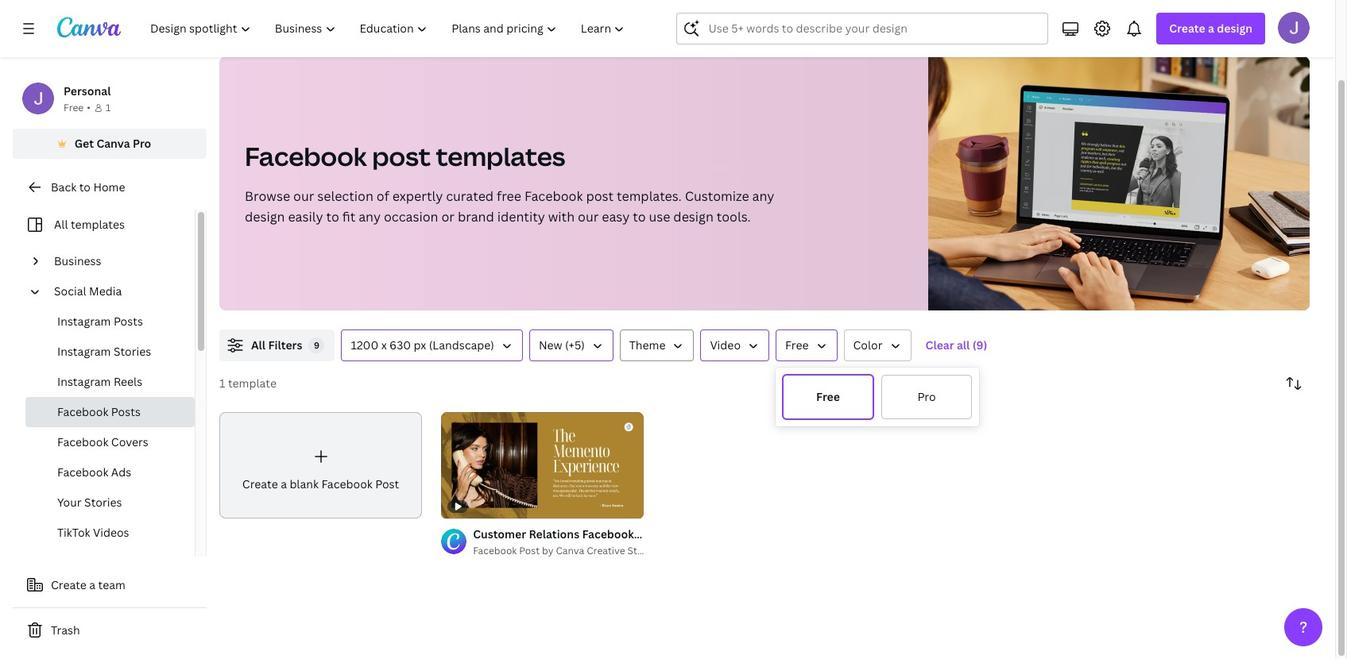 Task type: vqa. For each thing, say whether or not it's contained in the screenshot.
"All" to the right
yes



Task type: locate. For each thing, give the bounding box(es) containing it.
template
[[228, 376, 277, 391]]

create for create a team
[[51, 578, 87, 593]]

all down back
[[54, 217, 68, 232]]

valentine's day facebook posts
[[596, 26, 765, 41]]

post inside browse our selection of expertly curated free facebook post templates. customize any design easily to fit any occasion or brand identity with our easy to use design tools.
[[586, 188, 614, 205]]

1 horizontal spatial 1
[[219, 376, 225, 391]]

0 horizontal spatial create
[[51, 578, 87, 593]]

1 horizontal spatial any
[[752, 188, 775, 205]]

1 vertical spatial create
[[242, 477, 278, 492]]

canva right by
[[556, 545, 584, 558]]

0 horizontal spatial to
[[79, 180, 91, 195]]

facebook right blank
[[321, 477, 373, 492]]

(+5)
[[565, 338, 585, 353]]

canva right get
[[96, 136, 130, 151]]

1 vertical spatial new
[[539, 338, 563, 353]]

ads
[[111, 465, 131, 480]]

9
[[314, 339, 320, 351]]

color button
[[844, 330, 911, 362]]

facebook up your stories at bottom
[[57, 465, 108, 480]]

0 horizontal spatial 1
[[106, 101, 111, 114]]

a inside create a design dropdown button
[[1208, 21, 1215, 36]]

a left blank
[[281, 477, 287, 492]]

1 horizontal spatial free
[[785, 338, 809, 353]]

templates
[[436, 139, 565, 173], [71, 217, 125, 232]]

by
[[542, 545, 554, 558]]

2 horizontal spatial to
[[633, 208, 646, 226]]

0 vertical spatial any
[[752, 188, 775, 205]]

2 vertical spatial instagram
[[57, 374, 111, 389]]

all
[[54, 217, 68, 232], [251, 338, 266, 353]]

posts down social media link
[[114, 314, 143, 329]]

1 horizontal spatial new
[[539, 338, 563, 353]]

social media
[[54, 284, 122, 299]]

all templates link
[[22, 210, 185, 240]]

1 vertical spatial all
[[251, 338, 266, 353]]

our right with
[[578, 208, 599, 226]]

•
[[87, 101, 91, 114]]

peace
[[226, 26, 258, 41]]

team
[[98, 578, 126, 593]]

pro button
[[881, 374, 973, 421]]

pro inside button
[[918, 390, 936, 405]]

selection
[[317, 188, 373, 205]]

all for all templates
[[54, 217, 68, 232]]

1 vertical spatial canva
[[556, 545, 584, 558]]

curated
[[446, 188, 494, 205]]

0 vertical spatial pro
[[133, 136, 151, 151]]

instagram down "social media"
[[57, 314, 111, 329]]

0 vertical spatial 1
[[106, 101, 111, 114]]

create
[[1170, 21, 1206, 36], [242, 477, 278, 492], [51, 578, 87, 593]]

business
[[54, 254, 101, 269]]

create for create a blank facebook post
[[242, 477, 278, 492]]

1
[[106, 101, 111, 114], [219, 376, 225, 391]]

any right customize
[[752, 188, 775, 205]]

9 filter options selected element
[[309, 338, 325, 354]]

3 instagram from the top
[[57, 374, 111, 389]]

all
[[957, 338, 970, 353]]

create inside create a team button
[[51, 578, 87, 593]]

post
[[372, 139, 431, 173], [586, 188, 614, 205]]

birthday
[[1004, 26, 1050, 41]]

facebook right 'year'
[[449, 26, 500, 41]]

create inside create a design dropdown button
[[1170, 21, 1206, 36]]

1 horizontal spatial templates
[[436, 139, 565, 173]]

1 vertical spatial templates
[[71, 217, 125, 232]]

0 horizontal spatial templates
[[71, 217, 125, 232]]

0 horizontal spatial all
[[54, 217, 68, 232]]

social media link
[[48, 277, 185, 307]]

create left team
[[51, 578, 87, 593]]

peace facebook posts link
[[219, 18, 350, 50]]

(landscape)
[[429, 338, 494, 353]]

2 horizontal spatial a
[[1208, 21, 1215, 36]]

jacob simon image
[[1278, 12, 1310, 44]]

0 vertical spatial a
[[1208, 21, 1215, 36]]

1 for 1 template
[[219, 376, 225, 391]]

0 horizontal spatial our
[[293, 188, 314, 205]]

stories down facebook ads "link"
[[84, 495, 122, 510]]

2 vertical spatial create
[[51, 578, 87, 593]]

all left filters
[[251, 338, 266, 353]]

free button
[[776, 330, 837, 362], [782, 374, 874, 421]]

1 vertical spatial our
[[578, 208, 599, 226]]

new left (+5)
[[539, 338, 563, 353]]

your
[[57, 495, 82, 510]]

fit
[[342, 208, 356, 226]]

pro down clear
[[918, 390, 936, 405]]

tools.
[[717, 208, 751, 226]]

winter
[[1249, 26, 1285, 41]]

canva inside 'button'
[[96, 136, 130, 151]]

1 horizontal spatial post
[[519, 545, 540, 558]]

(9)
[[973, 338, 988, 353]]

0 vertical spatial all
[[54, 217, 68, 232]]

summer
[[1070, 26, 1115, 41]]

any right fit
[[359, 208, 381, 226]]

facebook posts
[[57, 405, 141, 420]]

0 vertical spatial stories
[[114, 344, 151, 359]]

get canva pro
[[74, 136, 151, 151]]

facebook right peace
[[261, 26, 312, 41]]

630
[[390, 338, 411, 353]]

design inside create a design dropdown button
[[1217, 21, 1253, 36]]

0 vertical spatial post
[[372, 139, 431, 173]]

2 horizontal spatial create
[[1170, 21, 1206, 36]]

1200 x 630 px (landscape)
[[351, 338, 494, 353]]

to left "use"
[[633, 208, 646, 226]]

instagram for instagram stories
[[57, 344, 111, 359]]

our up easily at top left
[[293, 188, 314, 205]]

create left blank
[[242, 477, 278, 492]]

0 horizontal spatial post
[[375, 477, 399, 492]]

0 horizontal spatial any
[[359, 208, 381, 226]]

a left team
[[89, 578, 95, 593]]

instagram inside "link"
[[57, 374, 111, 389]]

new left 'year'
[[397, 26, 420, 41]]

1 vertical spatial 1
[[219, 376, 225, 391]]

0 vertical spatial post
[[375, 477, 399, 492]]

personal
[[64, 83, 111, 99]]

get canva pro button
[[13, 129, 207, 159]]

2 horizontal spatial design
[[1217, 21, 1253, 36]]

templates down back to home
[[71, 217, 125, 232]]

1 horizontal spatial a
[[281, 477, 287, 492]]

0 horizontal spatial pro
[[133, 136, 151, 151]]

1 vertical spatial stories
[[84, 495, 122, 510]]

reels
[[114, 374, 142, 389]]

instagram up facebook posts
[[57, 374, 111, 389]]

facebook up facebook ads
[[57, 435, 108, 450]]

1 vertical spatial a
[[281, 477, 287, 492]]

facebook down 'instagram reels'
[[57, 405, 108, 420]]

1 vertical spatial post
[[586, 188, 614, 205]]

templates up free
[[436, 139, 565, 173]]

blank
[[290, 477, 319, 492]]

a for blank
[[281, 477, 287, 492]]

px
[[414, 338, 426, 353]]

0 horizontal spatial new
[[397, 26, 420, 41]]

0 vertical spatial free button
[[776, 330, 837, 362]]

instagram posts link
[[25, 307, 195, 337]]

media
[[89, 284, 122, 299]]

2 vertical spatial a
[[89, 578, 95, 593]]

video
[[710, 338, 741, 353]]

winter link
[[1243, 18, 1291, 50]]

create for create a design
[[1170, 21, 1206, 36]]

studio
[[628, 545, 658, 558]]

instagram up 'instagram reels'
[[57, 344, 111, 359]]

1 right '•'
[[106, 101, 111, 114]]

tiktok videos link
[[25, 518, 195, 548]]

to inside 'link'
[[79, 180, 91, 195]]

a inside create a blank facebook post element
[[281, 477, 287, 492]]

identity
[[497, 208, 545, 226]]

a left winter
[[1208, 21, 1215, 36]]

None search field
[[677, 13, 1049, 45]]

instagram reels
[[57, 374, 142, 389]]

1 template
[[219, 376, 277, 391]]

pro
[[133, 136, 151, 151], [918, 390, 936, 405]]

0 vertical spatial instagram
[[57, 314, 111, 329]]

create inside create a blank facebook post element
[[242, 477, 278, 492]]

facebook post by canva creative studio
[[473, 545, 658, 558]]

1 horizontal spatial create
[[242, 477, 278, 492]]

1 vertical spatial any
[[359, 208, 381, 226]]

lunar new year facebook posts link
[[357, 18, 539, 50]]

free button left the color
[[776, 330, 837, 362]]

stories for your stories
[[84, 495, 122, 510]]

0 vertical spatial create
[[1170, 21, 1206, 36]]

facebook up with
[[525, 188, 583, 205]]

templates inside the all templates link
[[71, 217, 125, 232]]

facebook inside browse our selection of expertly curated free facebook post templates. customize any design easily to fit any occasion or brand identity with our easy to use design tools.
[[525, 188, 583, 205]]

1 instagram from the top
[[57, 314, 111, 329]]

posts left the lunar
[[314, 26, 344, 41]]

0 horizontal spatial canva
[[96, 136, 130, 151]]

social
[[54, 284, 86, 299]]

video button
[[701, 330, 770, 362]]

Search search field
[[709, 14, 1038, 44]]

or
[[442, 208, 455, 226]]

easter link
[[1298, 18, 1344, 50]]

1 vertical spatial instagram
[[57, 344, 111, 359]]

1 horizontal spatial pro
[[918, 390, 936, 405]]

valentine's
[[596, 26, 655, 41]]

free button down the color
[[782, 374, 874, 421]]

1 horizontal spatial canva
[[556, 545, 584, 558]]

browse
[[245, 188, 290, 205]]

free
[[497, 188, 521, 205]]

0 horizontal spatial a
[[89, 578, 95, 593]]

0 horizontal spatial free
[[64, 101, 84, 114]]

facebook
[[261, 26, 312, 41], [449, 26, 500, 41], [681, 26, 732, 41], [245, 139, 367, 173], [525, 188, 583, 205], [57, 405, 108, 420], [57, 435, 108, 450], [57, 465, 108, 480], [321, 477, 373, 492], [473, 545, 517, 558]]

new inside button
[[539, 338, 563, 353]]

0 vertical spatial templates
[[436, 139, 565, 173]]

instagram stories
[[57, 344, 151, 359]]

1 horizontal spatial all
[[251, 338, 266, 353]]

pro up 'back to home' 'link'
[[133, 136, 151, 151]]

canva
[[96, 136, 130, 151], [556, 545, 584, 558]]

any
[[752, 188, 775, 205], [359, 208, 381, 226]]

expertly
[[392, 188, 443, 205]]

0 horizontal spatial post
[[372, 139, 431, 173]]

spring link
[[1127, 18, 1175, 50]]

1 for 1
[[106, 101, 111, 114]]

1 left template
[[219, 376, 225, 391]]

a inside create a team button
[[89, 578, 95, 593]]

a for team
[[89, 578, 95, 593]]

2 horizontal spatial free
[[816, 390, 840, 405]]

top level navigation element
[[140, 13, 639, 45]]

Sort by button
[[1278, 368, 1310, 400]]

post up expertly
[[372, 139, 431, 173]]

1 vertical spatial free button
[[782, 374, 874, 421]]

create a team
[[51, 578, 126, 593]]

to right back
[[79, 180, 91, 195]]

1 vertical spatial pro
[[918, 390, 936, 405]]

templates.
[[617, 188, 682, 205]]

to left fit
[[326, 208, 339, 226]]

0 vertical spatial canva
[[96, 136, 130, 151]]

create right spring
[[1170, 21, 1206, 36]]

1 horizontal spatial post
[[586, 188, 614, 205]]

autumn
[[1187, 26, 1230, 41]]

post up the easy
[[586, 188, 614, 205]]

2 instagram from the top
[[57, 344, 111, 359]]

stories up reels
[[114, 344, 151, 359]]



Task type: describe. For each thing, give the bounding box(es) containing it.
all for all filters
[[251, 338, 266, 353]]

create a blank facebook post element
[[219, 413, 422, 519]]

lunar new year facebook posts
[[363, 26, 532, 41]]

0 vertical spatial new
[[397, 26, 420, 41]]

1200 x 630 px (landscape) button
[[341, 330, 523, 362]]

0 vertical spatial our
[[293, 188, 314, 205]]

home
[[93, 180, 125, 195]]

facebook up browse
[[245, 139, 367, 173]]

back to home link
[[13, 172, 207, 203]]

instagram for instagram posts
[[57, 314, 111, 329]]

facebook ads
[[57, 465, 131, 480]]

spring
[[1134, 26, 1168, 41]]

instagram for instagram reels
[[57, 374, 111, 389]]

0 vertical spatial free
[[64, 101, 84, 114]]

facebook post by canva creative studio link
[[473, 544, 658, 560]]

color
[[853, 338, 883, 353]]

facebook ads link
[[25, 458, 195, 488]]

brand
[[458, 208, 494, 226]]

coronavirus
[[784, 26, 849, 41]]

x
[[381, 338, 387, 353]]

instagram reels link
[[25, 367, 195, 397]]

tiktok
[[57, 525, 90, 541]]

create a blank facebook post
[[242, 477, 399, 492]]

1200
[[351, 338, 379, 353]]

tiktok videos
[[57, 525, 129, 541]]

instagram stories link
[[25, 337, 195, 367]]

use
[[649, 208, 670, 226]]

autumn link
[[1181, 18, 1237, 50]]

1 vertical spatial free
[[785, 338, 809, 353]]

all filters
[[251, 338, 302, 353]]

back to home
[[51, 180, 125, 195]]

filters
[[268, 338, 302, 353]]

create a team button
[[13, 570, 207, 602]]

your stories link
[[25, 488, 195, 518]]

clear all (9) button
[[918, 330, 996, 362]]

facebook right day
[[681, 26, 732, 41]]

create a design
[[1170, 21, 1253, 36]]

your stories
[[57, 495, 122, 510]]

0 horizontal spatial design
[[245, 208, 285, 226]]

trash
[[51, 623, 80, 638]]

create a design button
[[1157, 13, 1266, 45]]

news link
[[862, 18, 904, 50]]

2 vertical spatial free
[[816, 390, 840, 405]]

posts down reels
[[111, 405, 141, 420]]

create a blank facebook post link
[[219, 413, 422, 519]]

videos
[[93, 525, 129, 541]]

summer link
[[1063, 18, 1121, 50]]

instagram posts
[[57, 314, 143, 329]]

easily
[[288, 208, 323, 226]]

1 vertical spatial post
[[519, 545, 540, 558]]

clear all (9)
[[926, 338, 988, 353]]

new (+5)
[[539, 338, 585, 353]]

with
[[548, 208, 575, 226]]

of
[[377, 188, 389, 205]]

facebook covers link
[[25, 428, 195, 458]]

back
[[51, 180, 76, 195]]

lunar
[[363, 26, 394, 41]]

posts left love
[[503, 26, 532, 41]]

posts left coronavirus
[[735, 26, 765, 41]]

stories for instagram stories
[[114, 344, 151, 359]]

valentine's day facebook posts link
[[590, 18, 771, 50]]

a for design
[[1208, 21, 1215, 36]]

facebook covers
[[57, 435, 149, 450]]

facebook post templates
[[245, 139, 565, 173]]

1 horizontal spatial to
[[326, 208, 339, 226]]

get
[[74, 136, 94, 151]]

pro inside 'button'
[[133, 136, 151, 151]]

birthday link
[[998, 18, 1057, 50]]

theme button
[[620, 330, 694, 362]]

facebook inside "link"
[[57, 465, 108, 480]]

1 horizontal spatial design
[[674, 208, 714, 226]]

easy
[[602, 208, 630, 226]]

business link
[[48, 246, 185, 277]]

1 horizontal spatial our
[[578, 208, 599, 226]]

clear
[[926, 338, 954, 353]]

day
[[658, 26, 678, 41]]

easter
[[1304, 26, 1338, 41]]

covers
[[111, 435, 149, 450]]

occasion
[[384, 208, 438, 226]]

creative
[[587, 545, 625, 558]]

facebook left by
[[473, 545, 517, 558]]

love
[[551, 26, 577, 41]]

customize
[[685, 188, 749, 205]]

news
[[868, 26, 897, 41]]



